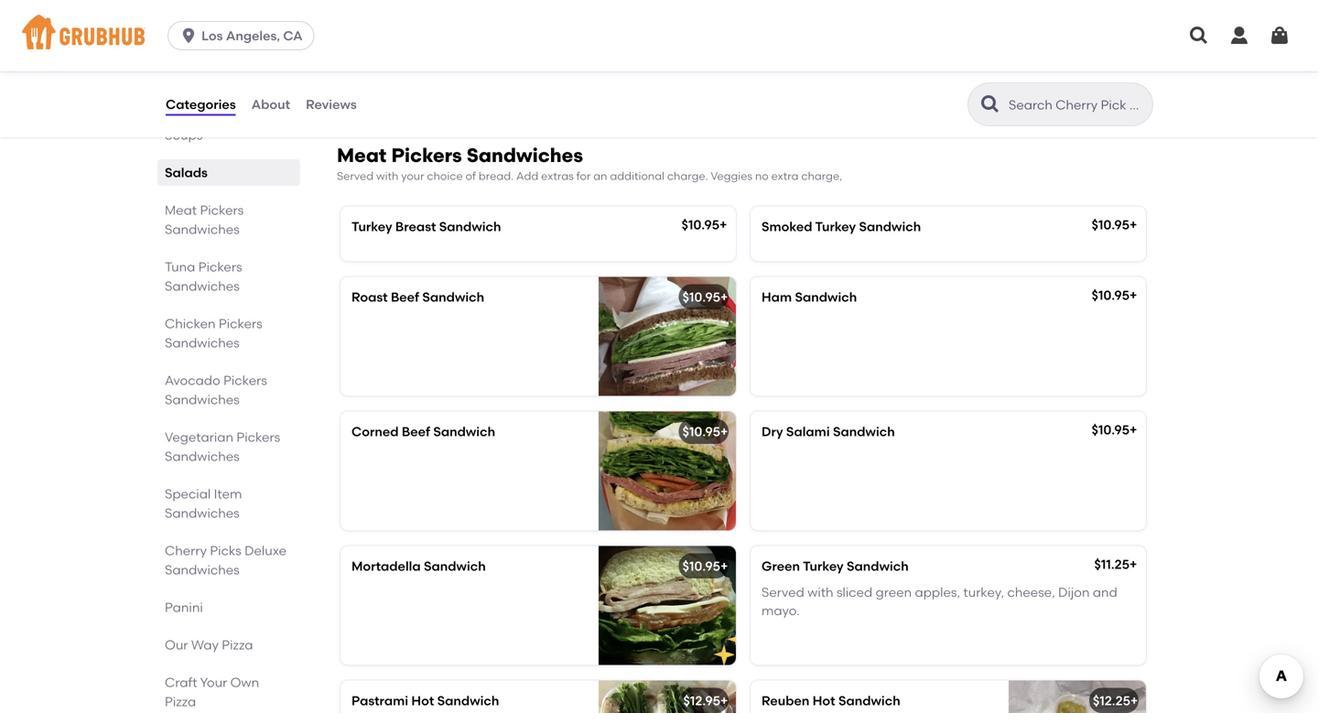 Task type: describe. For each thing, give the bounding box(es) containing it.
sandwiches inside cherry picks deluxe sandwiches
[[165, 562, 240, 578]]

vegetarian
[[165, 429, 233, 445]]

sandwich for green turkey sandwich
[[847, 558, 909, 574]]

dry
[[762, 424, 783, 439]]

an
[[593, 169, 607, 183]]

sandwich for reuben hot sandwich
[[838, 693, 900, 709]]

chicken
[[165, 316, 216, 331]]

with inside meat pickers sandwiches served with your choice of bread. add extras for an additional charge. veggies no extra charge,
[[376, 169, 398, 183]]

craft
[[165, 675, 197, 690]]

tuna pickers sandwiches
[[165, 259, 242, 294]]

avocado pickers sandwiches
[[165, 373, 267, 407]]

$12.25 +
[[1093, 693, 1138, 709]]

and inside served with sliced green apples, turkey, cheese, dijon and mayo.
[[1093, 584, 1117, 600]]

pickers for chicken pickers sandwiches
[[219, 316, 262, 331]]

served with sliced green apples, turkey, cheese, dijon and mayo.
[[762, 584, 1117, 618]]

item
[[214, 486, 242, 502]]

hot for reuben
[[813, 693, 835, 709]]

los angeles, ca
[[201, 28, 303, 43]]

sandwiches for tuna pickers sandwiches
[[165, 278, 240, 294]]

chicken pickers sandwiches
[[165, 316, 262, 351]]

bread.
[[479, 169, 514, 183]]

deluxe
[[245, 543, 287, 558]]

about
[[251, 96, 290, 112]]

reuben hot sandwich
[[762, 693, 900, 709]]

sandwiches for meat pickers sandwiches served with your choice of bread. add extras for an additional charge. veggies no extra charge,
[[467, 144, 583, 167]]

picks
[[210, 543, 241, 558]]

angeles,
[[226, 28, 280, 43]]

categories
[[166, 96, 236, 112]]

reuben hot sandwich image
[[1009, 681, 1146, 713]]

dry salami sandwich
[[762, 424, 895, 439]]

vegetarian pickers sandwiches
[[165, 429, 280, 464]]

pizza inside the craft your own pizza
[[165, 694, 196, 709]]

pickers for avocado pickers sandwiches
[[223, 373, 267, 388]]

$11.25
[[1094, 557, 1129, 572]]

meat for meat pickers sandwiches
[[165, 202, 197, 218]]

roast beef sandwich image
[[599, 277, 736, 396]]

svg image
[[1228, 25, 1250, 47]]

mortadella sandwich image
[[599, 546, 736, 665]]

your
[[401, 169, 424, 183]]

charge.
[[667, 169, 708, 183]]

smoked
[[762, 219, 812, 234]]

ham sandwich
[[762, 289, 857, 305]]

turkey for green
[[803, 558, 844, 574]]

sliced
[[837, 584, 873, 600]]

cherry picks deluxe sandwiches
[[165, 543, 287, 578]]

breast
[[395, 219, 436, 234]]

served inside served with sliced green apples, turkey, cheese, dijon and mayo.
[[762, 584, 804, 600]]

own
[[230, 675, 259, 690]]

avocado
[[165, 373, 220, 388]]

tuna
[[165, 259, 195, 275]]

watermelons, cantaloupes, pineapples, grapes and strawberries. button
[[340, 14, 736, 106]]

salads
[[165, 165, 208, 180]]

craft your own pizza
[[165, 675, 259, 709]]

sandwiches for chicken pickers sandwiches
[[165, 335, 240, 351]]

corned
[[351, 424, 399, 439]]

corned beef sandwich
[[351, 424, 495, 439]]

our way pizza
[[165, 637, 253, 653]]

watermelons, cantaloupes, pineapples, grapes and strawberries.
[[351, 52, 672, 86]]

svg image inside los angeles, ca button
[[180, 27, 198, 45]]

pickers for meat pickers sandwiches
[[200, 202, 244, 218]]

sandwich for roast beef sandwich
[[422, 289, 484, 305]]

cheese,
[[1007, 584, 1055, 600]]

categories button
[[165, 71, 237, 137]]

served inside meat pickers sandwiches served with your choice of bread. add extras for an additional charge. veggies no extra charge,
[[337, 169, 374, 183]]

hot for pastrami
[[411, 693, 434, 709]]

salami
[[786, 424, 830, 439]]

extra
[[771, 169, 799, 183]]

$11.25 +
[[1094, 557, 1137, 572]]

extras
[[541, 169, 574, 183]]

ham
[[762, 289, 792, 305]]

corned beef sandwich image
[[599, 412, 736, 531]]

green
[[762, 558, 800, 574]]

cantaloupes,
[[441, 52, 522, 68]]

reviews
[[306, 96, 357, 112]]

apples,
[[915, 584, 960, 600]]

dijon
[[1058, 584, 1090, 600]]

green
[[876, 584, 912, 600]]

sandwich for corned beef sandwich
[[433, 424, 495, 439]]

sandwich for dry salami sandwich
[[833, 424, 895, 439]]

about button
[[250, 71, 291, 137]]

turkey,
[[963, 584, 1004, 600]]

choice
[[427, 169, 463, 183]]

for
[[576, 169, 591, 183]]

sandwiches for meat pickers sandwiches
[[165, 222, 240, 237]]

meat pickers sandwiches
[[165, 202, 244, 237]]



Task type: locate. For each thing, give the bounding box(es) containing it.
pickers down salads
[[200, 202, 244, 218]]

hot right reuben
[[813, 693, 835, 709]]

0 vertical spatial served
[[337, 169, 374, 183]]

sandwich for smoked turkey sandwich
[[859, 219, 921, 234]]

pickers right avocado
[[223, 373, 267, 388]]

svg image
[[1188, 25, 1210, 47], [1269, 25, 1291, 47], [180, 27, 198, 45], [701, 71, 723, 93]]

pickers for vegetarian pickers sandwiches
[[237, 429, 280, 445]]

sandwiches inside meat pickers sandwiches
[[165, 222, 240, 237]]

turkey for smoked
[[815, 219, 856, 234]]

0 horizontal spatial pizza
[[165, 694, 196, 709]]

hot
[[411, 693, 434, 709], [813, 693, 835, 709]]

special
[[165, 486, 211, 502]]

reviews button
[[305, 71, 358, 137]]

sandwiches
[[467, 144, 583, 167], [165, 222, 240, 237], [165, 278, 240, 294], [165, 335, 240, 351], [165, 392, 240, 407], [165, 449, 240, 464], [165, 505, 240, 521], [165, 562, 240, 578]]

sandwiches for special item sandwiches
[[165, 505, 240, 521]]

roast
[[351, 289, 388, 305]]

sandwiches inside special item sandwiches
[[165, 505, 240, 521]]

1 horizontal spatial meat
[[337, 144, 387, 167]]

panini
[[165, 600, 203, 615]]

sandwiches inside vegetarian pickers sandwiches
[[165, 449, 240, 464]]

sandwiches inside avocado pickers sandwiches
[[165, 392, 240, 407]]

our
[[165, 637, 188, 653]]

green turkey sandwich
[[762, 558, 909, 574]]

additional
[[610, 169, 665, 183]]

with left your
[[376, 169, 398, 183]]

0 horizontal spatial with
[[376, 169, 398, 183]]

1 vertical spatial meat
[[165, 202, 197, 218]]

sandwiches inside meat pickers sandwiches served with your choice of bread. add extras for an additional charge. veggies no extra charge,
[[467, 144, 583, 167]]

charge,
[[801, 169, 842, 183]]

2 hot from the left
[[813, 693, 835, 709]]

served up mayo.
[[762, 584, 804, 600]]

pizza right way
[[222, 637, 253, 653]]

pickers right tuna
[[198, 259, 242, 275]]

special item sandwiches
[[165, 486, 242, 521]]

and down $11.25
[[1093, 584, 1117, 600]]

meat inside meat pickers sandwiches
[[165, 202, 197, 218]]

with
[[376, 169, 398, 183], [807, 584, 833, 600]]

beef right corned
[[402, 424, 430, 439]]

ca
[[283, 28, 303, 43]]

turkey
[[351, 219, 392, 234], [815, 219, 856, 234], [803, 558, 844, 574]]

pickers right "vegetarian"
[[237, 429, 280, 445]]

turkey breast sandwich
[[351, 219, 501, 234]]

1 vertical spatial and
[[1093, 584, 1117, 600]]

pickers right chicken
[[219, 316, 262, 331]]

sandwiches down tuna
[[165, 278, 240, 294]]

$12.25
[[1093, 693, 1130, 709]]

mortadella
[[351, 558, 421, 574]]

0 vertical spatial meat
[[337, 144, 387, 167]]

1 vertical spatial pizza
[[165, 694, 196, 709]]

pickers for tuna pickers sandwiches
[[198, 259, 242, 275]]

roast beef sandwich
[[351, 289, 484, 305]]

1 horizontal spatial and
[[1093, 584, 1117, 600]]

turkey right smoked at the right top
[[815, 219, 856, 234]]

reuben
[[762, 693, 809, 709]]

smoked turkey sandwich
[[762, 219, 921, 234]]

pickers inside avocado pickers sandwiches
[[223, 373, 267, 388]]

beef for corned
[[402, 424, 430, 439]]

served left your
[[337, 169, 374, 183]]

meat for meat pickers sandwiches served with your choice of bread. add extras for an additional charge. veggies no extra charge,
[[337, 144, 387, 167]]

0 vertical spatial pizza
[[222, 637, 253, 653]]

sandwiches inside 'chicken pickers sandwiches'
[[165, 335, 240, 351]]

soups
[[165, 127, 203, 143]]

$12.95
[[683, 693, 720, 709]]

sandwiches down cherry
[[165, 562, 240, 578]]

with inside served with sliced green apples, turkey, cheese, dijon and mayo.
[[807, 584, 833, 600]]

0 horizontal spatial meat
[[165, 202, 197, 218]]

watermelons,
[[351, 52, 438, 68]]

pickers inside meat pickers sandwiches
[[200, 202, 244, 218]]

beef right roast
[[391, 289, 419, 305]]

way
[[191, 637, 219, 653]]

pickers inside 'chicken pickers sandwiches'
[[219, 316, 262, 331]]

meat down salads
[[165, 202, 197, 218]]

pastrami hot sandwich image
[[599, 681, 736, 713]]

pizza down 'craft' on the left bottom
[[165, 694, 196, 709]]

pineapples,
[[525, 52, 598, 68]]

1 horizontal spatial served
[[762, 584, 804, 600]]

sandwiches down the special
[[165, 505, 240, 521]]

your
[[200, 675, 227, 690]]

sandwich for pastrami hot sandwich
[[437, 693, 499, 709]]

0 horizontal spatial served
[[337, 169, 374, 183]]

pickers inside tuna pickers sandwiches
[[198, 259, 242, 275]]

sandwiches for avocado pickers sandwiches
[[165, 392, 240, 407]]

1 vertical spatial served
[[762, 584, 804, 600]]

sandwich
[[439, 219, 501, 234], [859, 219, 921, 234], [422, 289, 484, 305], [795, 289, 857, 305], [433, 424, 495, 439], [833, 424, 895, 439], [424, 558, 486, 574], [847, 558, 909, 574], [437, 693, 499, 709], [838, 693, 900, 709]]

mortadella sandwich
[[351, 558, 486, 574]]

pastrami
[[351, 693, 408, 709]]

strawberries.
[[351, 71, 431, 86]]

turkey up the sliced
[[803, 558, 844, 574]]

sandwiches down chicken
[[165, 335, 240, 351]]

sandwiches for vegetarian pickers sandwiches
[[165, 449, 240, 464]]

pickers inside vegetarian pickers sandwiches
[[237, 429, 280, 445]]

0 vertical spatial beef
[[391, 289, 419, 305]]

pickers inside meat pickers sandwiches served with your choice of bread. add extras for an additional charge. veggies no extra charge,
[[391, 144, 462, 167]]

+
[[719, 217, 727, 232], [1129, 217, 1137, 232], [1129, 288, 1137, 303], [720, 289, 728, 305], [1129, 422, 1137, 438], [720, 424, 728, 439], [1129, 557, 1137, 572], [720, 558, 728, 574], [720, 693, 728, 709], [1130, 693, 1138, 709]]

1 horizontal spatial hot
[[813, 693, 835, 709]]

1 horizontal spatial with
[[807, 584, 833, 600]]

cherry
[[165, 543, 207, 558]]

pastrami hot sandwich
[[351, 693, 499, 709]]

0 horizontal spatial and
[[647, 52, 672, 68]]

los angeles, ca button
[[168, 21, 322, 50]]

pickers up your
[[391, 144, 462, 167]]

sandwiches down "vegetarian"
[[165, 449, 240, 464]]

grapes
[[601, 52, 644, 68]]

$12.95 +
[[683, 693, 728, 709]]

mayo.
[[762, 603, 800, 618]]

hot right pastrami
[[411, 693, 434, 709]]

beef for roast
[[391, 289, 419, 305]]

$10.95
[[682, 217, 719, 232], [1092, 217, 1129, 232], [1092, 288, 1129, 303], [683, 289, 720, 305], [1092, 422, 1129, 438], [683, 424, 720, 439], [683, 558, 720, 574]]

of
[[465, 169, 476, 183]]

pickers
[[391, 144, 462, 167], [200, 202, 244, 218], [198, 259, 242, 275], [219, 316, 262, 331], [223, 373, 267, 388], [237, 429, 280, 445]]

sandwiches up add
[[467, 144, 583, 167]]

sandwiches down avocado
[[165, 392, 240, 407]]

beef
[[391, 289, 419, 305], [402, 424, 430, 439]]

$10.95 +
[[682, 217, 727, 232], [1092, 217, 1137, 232], [1092, 288, 1137, 303], [683, 289, 728, 305], [1092, 422, 1137, 438], [683, 424, 728, 439], [683, 558, 728, 574]]

with down the "green turkey sandwich"
[[807, 584, 833, 600]]

and inside watermelons, cantaloupes, pineapples, grapes and strawberries.
[[647, 52, 672, 68]]

0 vertical spatial and
[[647, 52, 672, 68]]

1 vertical spatial beef
[[402, 424, 430, 439]]

search icon image
[[979, 93, 1001, 115]]

meat inside meat pickers sandwiches served with your choice of bread. add extras for an additional charge. veggies no extra charge,
[[337, 144, 387, 167]]

1 vertical spatial with
[[807, 584, 833, 600]]

0 vertical spatial with
[[376, 169, 398, 183]]

meat down reviews button on the top left of the page
[[337, 144, 387, 167]]

1 hot from the left
[[411, 693, 434, 709]]

add
[[516, 169, 538, 183]]

sandwiches inside tuna pickers sandwiches
[[165, 278, 240, 294]]

sandwich for turkey breast sandwich
[[439, 219, 501, 234]]

veggies
[[711, 169, 752, 183]]

no
[[755, 169, 769, 183]]

and
[[647, 52, 672, 68], [1093, 584, 1117, 600]]

main navigation navigation
[[0, 0, 1318, 71]]

1 horizontal spatial pizza
[[222, 637, 253, 653]]

Search Cherry Pick Cafe search field
[[1007, 96, 1147, 113]]

pickers for meat pickers sandwiches served with your choice of bread. add extras for an additional charge. veggies no extra charge,
[[391, 144, 462, 167]]

los
[[201, 28, 223, 43]]

turkey left breast
[[351, 219, 392, 234]]

and right grapes
[[647, 52, 672, 68]]

meat pickers sandwiches served with your choice of bread. add extras for an additional charge. veggies no extra charge,
[[337, 144, 842, 183]]

sandwiches up tuna
[[165, 222, 240, 237]]

0 horizontal spatial hot
[[411, 693, 434, 709]]



Task type: vqa. For each thing, say whether or not it's contained in the screenshot.
Sandwich
yes



